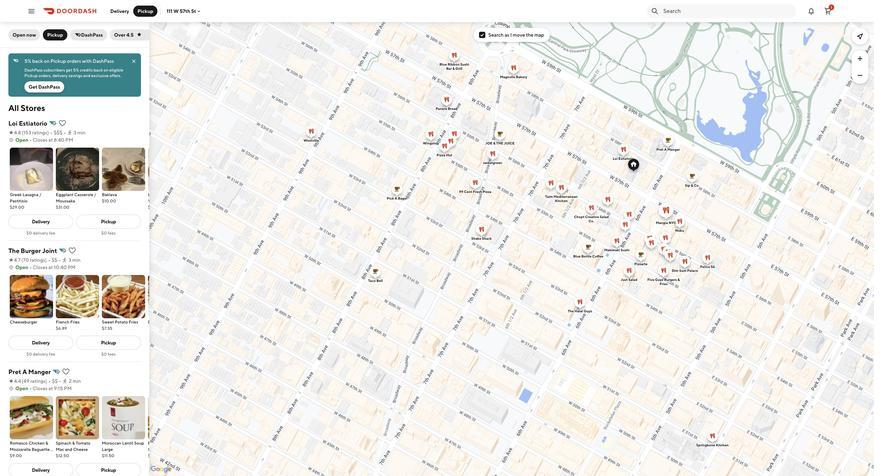 Task type: vqa. For each thing, say whether or not it's contained in the screenshot.
second SEE
no



Task type: locate. For each thing, give the bounding box(es) containing it.
taco
[[368, 278, 376, 283], [368, 278, 376, 283]]

1 vertical spatial delivery
[[33, 230, 48, 236]]

delivery up ( 49 ratings )
[[33, 351, 48, 357]]

open left the "now"
[[13, 32, 25, 38]]

) up the open • closes at 9:15 pm
[[45, 378, 47, 384]]

$0 fees
[[101, 230, 116, 236], [101, 351, 116, 357]]

baguette
[[32, 447, 50, 452], [169, 447, 187, 452]]

pm right 8:40
[[65, 137, 73, 143]]

kitchen
[[555, 199, 568, 203], [555, 199, 568, 203], [716, 443, 729, 447], [716, 443, 729, 447]]

2 $0 delivery fee from the top
[[26, 351, 55, 357]]

• down ( 70 ratings )
[[30, 265, 32, 270]]

0 vertical spatial closes
[[33, 137, 47, 143]]

0 vertical spatial pickup link
[[76, 215, 141, 229]]

1 vertical spatial fees
[[108, 351, 116, 357]]

1 / from the left
[[39, 192, 41, 197]]

ratings down "the burger joint"
[[30, 257, 45, 263]]

1 vertical spatial back
[[94, 67, 103, 73]]

• up 9:15
[[59, 378, 61, 384]]

ratings up 'open • closes at 8:40 pm'
[[32, 130, 47, 135]]

3 / from the left
[[173, 192, 174, 197]]

2 cheeseburger from the left
[[163, 319, 191, 325]]

bell
[[376, 278, 383, 283], [376, 278, 383, 283]]

fries inside sweet potato fries $7.35
[[129, 319, 138, 325]]

sweetgreen
[[483, 161, 502, 165], [483, 161, 502, 165]]

2 pickup link from the top
[[76, 336, 141, 350]]

2 vertical spatial at
[[48, 386, 53, 391]]

3 right $$$ on the top of the page
[[74, 130, 76, 135]]

fees down $10.00
[[108, 230, 116, 236]]

2 vertical spatial pm
[[64, 386, 72, 391]]

0 horizontal spatial and
[[65, 447, 72, 452]]

$$ up 10:40
[[52, 257, 57, 263]]

wingstop blue ribbon sushi bar & grill
[[423, 62, 469, 145], [423, 62, 469, 145]]

romesco
[[10, 440, 28, 446]]

pm for pret a manger
[[64, 386, 72, 391]]

open
[[13, 32, 25, 38], [15, 137, 28, 143], [15, 265, 28, 270], [15, 386, 28, 391]]

2 baguette from the left
[[169, 447, 187, 452]]

panera
[[436, 106, 447, 111], [436, 106, 447, 111]]

notification bell image
[[807, 7, 816, 15]]

delivery link down $6.89
[[8, 336, 73, 350]]

/ for shank
[[173, 192, 174, 197]]

• $$
[[48, 257, 57, 263], [49, 378, 58, 384]]

magnolia
[[500, 75, 515, 79], [500, 75, 515, 79]]

delivery
[[52, 73, 68, 78], [33, 230, 48, 236], [33, 351, 48, 357]]

5% back on pickup orders with dashpass
[[24, 58, 114, 64]]

1 vertical spatial 3 min
[[68, 257, 80, 263]]

9:15
[[54, 386, 63, 391]]

cent
[[464, 190, 472, 194], [464, 190, 472, 194]]

romesco chicken & mozzarella baguette slim
[[10, 440, 50, 458]]

1 horizontal spatial pickup button
[[133, 5, 158, 17]]

on up the subscribers on the top left of page
[[44, 58, 50, 64]]

0 horizontal spatial 5%
[[24, 58, 31, 64]]

at for loi estiatorio
[[48, 137, 53, 143]]

chopt creative salad co.
[[574, 215, 609, 223], [574, 215, 609, 223]]

1 horizontal spatial on
[[104, 67, 108, 73]]

baklava image
[[102, 148, 145, 191]]

) up open • closes at 10:40 pm
[[45, 257, 47, 263]]

0 vertical spatial (
[[22, 130, 23, 135]]

and down spinach
[[65, 447, 72, 452]]

0 vertical spatial $0 delivery fee
[[26, 230, 55, 236]]

tuna
[[160, 440, 169, 446]]

1 vertical spatial 3
[[68, 257, 71, 263]]

pickup link
[[76, 215, 141, 229], [76, 336, 141, 350], [76, 463, 141, 476]]

) up 'open • closes at 8:40 pm'
[[47, 130, 49, 135]]

$$
[[52, 257, 57, 263], [52, 378, 58, 384]]

1 vertical spatial and
[[65, 447, 72, 452]]

0 vertical spatial click to add this store to your saved list image
[[68, 246, 77, 255]]

& inside spinach & tomato mac and cheese $12.50
[[72, 440, 75, 446]]

1 $0 delivery fee from the top
[[26, 230, 55, 236]]

eggplant casserole / moussaka image
[[56, 148, 99, 191]]

mediterranean
[[554, 194, 578, 199], [554, 194, 578, 199]]

2 at from the top
[[48, 265, 53, 270]]

0 vertical spatial $0 fees
[[101, 230, 116, 236]]

dashpass inside get dashpass button
[[38, 84, 60, 90]]

shake shack
[[471, 236, 492, 240], [471, 236, 492, 240]]

min right "2"
[[73, 378, 81, 384]]

) for pret a manger
[[45, 378, 47, 384]]

/ inside lamb shank / arnaki yiouvetsi $47.00
[[173, 192, 174, 197]]

1 at from the top
[[48, 137, 53, 143]]

dashpass up orders,
[[24, 67, 43, 73]]

pm right 10:40
[[68, 265, 76, 270]]

closes down ( 153 ratings )
[[33, 137, 47, 143]]

1 vertical spatial pickup link
[[76, 336, 141, 350]]

( 153 ratings )
[[22, 130, 49, 135]]

1 vertical spatial 5%
[[73, 67, 79, 73]]

1 horizontal spatial /
[[94, 192, 96, 197]]

0 vertical spatial pm
[[65, 137, 73, 143]]

3 pickup link from the top
[[76, 463, 141, 476]]

( for burger
[[21, 257, 23, 263]]

3 min right $$$ on the top of the page
[[74, 130, 86, 135]]

0 vertical spatial min
[[77, 130, 86, 135]]

2 closes from the top
[[33, 265, 47, 270]]

fees down $7.35 at the left of the page
[[108, 351, 116, 357]]

1 horizontal spatial and
[[83, 73, 90, 78]]

fee for the burger joint
[[49, 351, 55, 357]]

1 vertical spatial on
[[104, 67, 108, 73]]

mangia
[[656, 221, 668, 225], [656, 221, 668, 225]]

pret's tuna & cucumber baguette $13.50
[[148, 440, 187, 458]]

closes down ( 70 ratings )
[[33, 265, 47, 270]]

click to add this store to your saved list image right joint
[[68, 246, 77, 255]]

3 up open • closes at 10:40 pm
[[68, 257, 71, 263]]

double cheeseburger button
[[148, 275, 191, 325]]

0 vertical spatial on
[[44, 58, 50, 64]]

2 vertical spatial )
[[45, 378, 47, 384]]

on inside dashpass subscribers get 5% credits back on eligible pickup orders, delivery savings and exclusive offers.
[[104, 67, 108, 73]]

0 vertical spatial $$
[[52, 257, 57, 263]]

2 fees from the top
[[108, 351, 116, 357]]

1 horizontal spatial baguette
[[169, 447, 187, 452]]

pickup
[[138, 8, 153, 14], [47, 32, 63, 38], [51, 58, 66, 64], [24, 73, 38, 78], [101, 219, 116, 224], [101, 340, 116, 346], [101, 467, 116, 473]]

dashpass up exclusive
[[93, 58, 114, 64]]

1 vertical spatial pickup button
[[43, 29, 67, 40]]

delivery down the subscribers on the top left of page
[[52, 73, 68, 78]]

w
[[173, 8, 179, 14]]

/ right shank
[[173, 192, 174, 197]]

baguette down tuna
[[169, 447, 187, 452]]

zoom in image
[[856, 54, 864, 63]]

2 min
[[69, 378, 81, 384]]

delivery link down greek lasagna / pastitisio $29.00
[[8, 215, 73, 229]]

0 vertical spatial 5%
[[24, 58, 31, 64]]

1 pickup link from the top
[[76, 215, 141, 229]]

at left 8:40
[[48, 137, 53, 143]]

guys
[[655, 277, 663, 282], [655, 277, 663, 282], [584, 309, 592, 313], [584, 309, 592, 313]]

2 fee from the top
[[49, 351, 55, 357]]

dashpass up with
[[81, 32, 103, 38]]

just salad
[[621, 277, 637, 282], [621, 277, 637, 282]]

the
[[496, 141, 503, 145], [496, 141, 503, 145]]

/ right "casserole"
[[94, 192, 96, 197]]

delivery link down romesco chicken & mozzarella baguette slim
[[8, 463, 73, 476]]

pickup link down $10.00
[[76, 215, 141, 229]]

$0 delivery fee
[[26, 230, 55, 236], [26, 351, 55, 357]]

pickup left 111
[[138, 8, 153, 14]]

pm down "2"
[[64, 386, 72, 391]]

0 vertical spatial ratings
[[32, 130, 47, 135]]

2 delivery link from the top
[[8, 336, 73, 350]]

click to add this store to your saved list image
[[68, 246, 77, 255], [62, 367, 70, 376]]

4.4
[[14, 378, 21, 384]]

1 vertical spatial fee
[[49, 351, 55, 357]]

westville
[[303, 138, 319, 142], [303, 138, 319, 142]]

pickup link down '$11.50'
[[76, 463, 141, 476]]

2 vertical spatial delivery
[[33, 351, 48, 357]]

$6.89
[[56, 326, 67, 331]]

open inside button
[[13, 32, 25, 38]]

1 horizontal spatial 5%
[[73, 67, 79, 73]]

0 horizontal spatial on
[[44, 58, 50, 64]]

moroccan lentil soup large image
[[102, 396, 145, 439]]

click to add this store to your saved list image
[[58, 119, 67, 127]]

at left 10:40
[[48, 265, 53, 270]]

• left $$$ on the top of the page
[[50, 130, 52, 135]]

0 vertical spatial fee
[[49, 230, 55, 236]]

0 vertical spatial pickup button
[[133, 5, 158, 17]]

1 vertical spatial click to add this store to your saved list image
[[62, 367, 70, 376]]

1 vertical spatial closes
[[33, 265, 47, 270]]

1 horizontal spatial back
[[94, 67, 103, 73]]

0 vertical spatial delivery link
[[8, 215, 73, 229]]

joe & the juice
[[485, 141, 515, 145], [485, 141, 515, 145]]

open • closes at 8:40 pm
[[15, 137, 73, 143]]

56
[[711, 265, 715, 269], [711, 265, 715, 269]]

3 min for loi estiatorio
[[74, 130, 86, 135]]

0 horizontal spatial baguette
[[32, 447, 50, 452]]

• $$ for pret a manger
[[49, 378, 58, 384]]

cheeseburger down cheeseburger image
[[10, 319, 37, 325]]

romesco chicken & mozzarella baguette slim image
[[10, 396, 53, 439]]

1 vertical spatial )
[[45, 257, 47, 263]]

pickup inside dashpass subscribers get 5% credits back on eligible pickup orders, delivery savings and exclusive offers.
[[24, 73, 38, 78]]

1 $0 fees from the top
[[101, 230, 116, 236]]

pm for loi estiatorio
[[65, 137, 73, 143]]

5% up get
[[24, 58, 31, 64]]

five
[[647, 277, 654, 282], [647, 277, 654, 282]]

pickup button left 111
[[133, 5, 158, 17]]

0 vertical spatial )
[[47, 130, 49, 135]]

1 delivery link from the top
[[8, 215, 73, 229]]

1 vertical spatial $0 fees
[[101, 351, 116, 357]]

2 vertical spatial pickup link
[[76, 463, 141, 476]]

click to add this store to your saved list image for pret a manger
[[62, 367, 70, 376]]

$0 down $10.00
[[101, 230, 107, 236]]

click to add this store to your saved list image for the burger joint
[[68, 246, 77, 255]]

$$ up 9:15
[[52, 378, 58, 384]]

$0 delivery fee up ( 49 ratings )
[[26, 351, 55, 357]]

0 vertical spatial and
[[83, 73, 90, 78]]

& inside pret's tuna & cucumber baguette $13.50
[[170, 440, 173, 446]]

soup
[[134, 440, 144, 446]]

5% up savings
[[73, 67, 79, 73]]

( right 4.4
[[22, 378, 23, 384]]

open for estiatorio
[[15, 137, 28, 143]]

• down 153
[[30, 137, 32, 143]]

co.
[[694, 183, 699, 187], [694, 183, 699, 187], [589, 219, 594, 223], [589, 219, 594, 223]]

fees for loi estiatorio
[[108, 230, 116, 236]]

• up 10:40
[[59, 257, 61, 263]]

offers.
[[109, 73, 121, 78]]

baguette inside romesco chicken & mozzarella baguette slim
[[32, 447, 50, 452]]

3 closes from the top
[[33, 386, 47, 391]]

0 horizontal spatial cheeseburger
[[10, 319, 37, 325]]

3 min up open • closes at 10:40 pm
[[68, 257, 80, 263]]

at for the burger joint
[[48, 265, 53, 270]]

0 vertical spatial • $$
[[48, 257, 57, 263]]

map region
[[137, 0, 874, 476]]

pizzarte
[[634, 262, 648, 266], [634, 262, 648, 266]]

open down 4.4
[[15, 386, 28, 391]]

8:40
[[54, 137, 64, 143]]

$0 fees for loi estiatorio
[[101, 230, 116, 236]]

at
[[48, 137, 53, 143], [48, 265, 53, 270], [48, 386, 53, 391]]

1 baguette from the left
[[32, 447, 50, 452]]

spinach & tomato mac and cheese image
[[56, 396, 99, 439]]

average rating of 4.8 out of 5 element
[[8, 129, 21, 136]]

makimaki
[[604, 248, 620, 252], [604, 248, 620, 252]]

$$ for the burger joint
[[52, 257, 57, 263]]

ratings for burger
[[30, 257, 45, 263]]

sip & co.
[[685, 183, 699, 187], [685, 183, 699, 187]]

salad
[[600, 215, 609, 219], [600, 215, 609, 219], [628, 277, 637, 282], [628, 277, 637, 282]]

• $$ up 9:15
[[49, 378, 58, 384]]

0 vertical spatial 3 min
[[74, 130, 86, 135]]

99 cent fresh pizza
[[459, 190, 491, 194], [459, 190, 491, 194]]

4.5
[[126, 32, 134, 38]]

open down '70'
[[15, 265, 28, 270]]

over
[[114, 32, 125, 38]]

1 horizontal spatial cheeseburger
[[163, 319, 191, 325]]

( right 4.8
[[22, 130, 23, 135]]

0 horizontal spatial 3
[[68, 257, 71, 263]]

bread
[[448, 106, 457, 111], [448, 106, 457, 111]]

min
[[77, 130, 86, 135], [72, 257, 80, 263], [73, 378, 81, 384]]

3 at from the top
[[48, 386, 53, 391]]

springbone kitchen
[[696, 443, 729, 447], [696, 443, 729, 447]]

pickup down '$11.50'
[[101, 467, 116, 473]]

min right $$$ on the top of the page
[[77, 130, 86, 135]]

pickup link for loi estiatorio
[[76, 215, 141, 229]]

/ right lasagna in the top of the page
[[39, 192, 41, 197]]

1 fees from the top
[[108, 230, 116, 236]]

all
[[8, 103, 19, 113]]

taco bell
[[368, 278, 383, 283], [368, 278, 383, 283]]

$0 delivery fee up "the burger joint"
[[26, 230, 55, 236]]

fries inside french fries $6.89
[[70, 319, 80, 325]]

cheese
[[73, 447, 88, 452]]

shank
[[160, 192, 172, 197]]

$0 delivery fee for estiatorio
[[26, 230, 55, 236]]

5% inside dashpass subscribers get 5% credits back on eligible pickup orders, delivery savings and exclusive offers.
[[73, 67, 79, 73]]

0 vertical spatial at
[[48, 137, 53, 143]]

at left 9:15
[[48, 386, 53, 391]]

0 vertical spatial 3
[[74, 130, 76, 135]]

2 vertical spatial (
[[22, 378, 23, 384]]

dashpass inside 'dashpass' button
[[81, 32, 103, 38]]

on
[[44, 58, 50, 64], [104, 67, 108, 73]]

1 fee from the top
[[49, 230, 55, 236]]

2 / from the left
[[94, 192, 96, 197]]

chopt
[[574, 215, 584, 219], [574, 215, 584, 219]]

•
[[50, 130, 52, 135], [64, 130, 66, 135], [30, 137, 32, 143], [48, 257, 50, 263], [59, 257, 61, 263], [30, 265, 32, 270], [49, 378, 51, 384], [59, 378, 61, 384], [30, 386, 32, 391]]

$0 fees down $10.00
[[101, 230, 116, 236]]

pickup link down $7.35 at the left of the page
[[76, 336, 141, 350]]

fries
[[660, 282, 668, 286], [660, 282, 668, 286], [70, 319, 80, 325], [129, 319, 138, 325]]

) for loi estiatorio
[[47, 130, 49, 135]]

open down 4.8
[[15, 137, 28, 143]]

pickup button right the "now"
[[43, 29, 67, 40]]

/ inside eggplant casserole / moussaka $31.00
[[94, 192, 96, 197]]

• $$ down joint
[[48, 257, 57, 263]]

closes down ( 49 ratings )
[[33, 386, 47, 391]]

click to add this store to your saved list image up "2"
[[62, 367, 70, 376]]

2 vertical spatial delivery link
[[8, 463, 73, 476]]

( right 4.7
[[21, 257, 23, 263]]

1 vertical spatial ratings
[[30, 257, 45, 263]]

1 vertical spatial delivery link
[[8, 336, 73, 350]]

1 closes from the top
[[33, 137, 47, 143]]

1 cheeseburger from the left
[[10, 319, 37, 325]]

burgers
[[664, 277, 677, 282], [664, 277, 677, 282]]

1 vertical spatial pm
[[68, 265, 76, 270]]

back up orders,
[[32, 58, 43, 64]]

loi estiatorio
[[8, 120, 47, 127], [613, 156, 634, 161], [613, 156, 634, 161]]

2 vertical spatial closes
[[33, 386, 47, 391]]

dashpass subscribers get 5% credits back on eligible pickup orders, delivery savings and exclusive offers.
[[24, 67, 124, 78]]

delivery inside dashpass subscribers get 5% credits back on eligible pickup orders, delivery savings and exclusive offers.
[[52, 73, 68, 78]]

and down credits
[[83, 73, 90, 78]]

cheeseburger image
[[10, 275, 53, 318]]

fresh
[[473, 190, 482, 194], [473, 190, 482, 194]]

1 horizontal spatial 3
[[74, 130, 76, 135]]

grill
[[455, 66, 462, 70], [455, 66, 462, 70]]

2 horizontal spatial /
[[173, 192, 174, 197]]

0 vertical spatial delivery
[[52, 73, 68, 78]]

ratings up the open • closes at 9:15 pm
[[30, 378, 45, 384]]

the halal guys
[[568, 309, 592, 313], [568, 309, 592, 313]]

average rating of 4.4 out of 5 element
[[8, 378, 21, 385]]

bakery
[[516, 75, 527, 79], [516, 75, 527, 79]]

1 vertical spatial min
[[72, 257, 80, 263]]

0 vertical spatial fees
[[108, 230, 116, 236]]

$0 fees down $7.35 at the left of the page
[[101, 351, 116, 357]]

baguette down chicken
[[32, 447, 50, 452]]

pickup up get
[[24, 73, 38, 78]]

nobu
[[675, 228, 684, 232], [675, 228, 684, 232]]

2 vertical spatial ratings
[[30, 378, 45, 384]]

blue bottle coffee
[[573, 254, 603, 258], [573, 254, 603, 258]]

1 vertical spatial $0 delivery fee
[[26, 351, 55, 357]]

open for a
[[15, 386, 28, 391]]

baguette inside pret's tuna & cucumber baguette $13.50
[[169, 447, 187, 452]]

2 $0 fees from the top
[[101, 351, 116, 357]]

1 vertical spatial $$
[[52, 378, 58, 384]]

min up open • closes at 10:40 pm
[[72, 257, 80, 263]]

Store search: begin typing to search for stores available on DoorDash text field
[[663, 7, 792, 15]]

back up exclusive
[[94, 67, 103, 73]]

/ inside greek lasagna / pastitisio $29.00
[[39, 192, 41, 197]]

juice
[[504, 141, 515, 145], [504, 141, 515, 145]]

1 vertical spatial (
[[21, 257, 23, 263]]

0 horizontal spatial /
[[39, 192, 41, 197]]

) for the burger joint
[[45, 257, 47, 263]]

0 vertical spatial back
[[32, 58, 43, 64]]

dashpass down orders,
[[38, 84, 60, 90]]

1 vertical spatial at
[[48, 265, 53, 270]]

cheeseburger right double
[[163, 319, 191, 325]]

1 vertical spatial • $$
[[49, 378, 58, 384]]

just
[[621, 277, 628, 282], [621, 277, 628, 282]]

2 vertical spatial min
[[73, 378, 81, 384]]

delivery up "the burger joint"
[[33, 230, 48, 236]]

on up exclusive
[[104, 67, 108, 73]]



Task type: describe. For each thing, give the bounding box(es) containing it.
slim
[[10, 453, 18, 458]]

ratings for a
[[30, 378, 45, 384]]

search as i move the map
[[488, 32, 544, 38]]

lamb
[[148, 192, 159, 197]]

min for the burger joint
[[72, 257, 80, 263]]

$7.35
[[102, 326, 112, 331]]

( 49 ratings )
[[22, 378, 47, 384]]

( for a
[[22, 378, 23, 384]]

powered by google image
[[151, 466, 172, 473]]

dashpass inside dashpass subscribers get 5% credits back on eligible pickup orders, delivery savings and exclusive offers.
[[24, 67, 43, 73]]

3 min for the burger joint
[[68, 257, 80, 263]]

chicken
[[29, 440, 45, 446]]

111 w 57th st button
[[167, 8, 202, 14]]

delivery button
[[106, 5, 133, 17]]

delivery link for estiatorio
[[8, 215, 73, 229]]

average rating of 4.7 out of 5 element
[[8, 257, 21, 263]]

delivery link for burger
[[8, 336, 73, 350]]

$12.50
[[56, 453, 69, 458]]

all stores
[[8, 103, 45, 113]]

get dashpass button
[[24, 81, 64, 92]]

lentil
[[122, 440, 133, 446]]

$0 up 49
[[26, 351, 32, 357]]

with
[[82, 58, 92, 64]]

as
[[505, 32, 509, 38]]

70
[[23, 257, 29, 263]]

/ for casserole
[[94, 192, 96, 197]]

pastitisio
[[10, 198, 27, 203]]

4.7
[[14, 257, 21, 263]]

baguette for tuna
[[169, 447, 187, 452]]

• up the open • closes at 9:15 pm
[[49, 378, 51, 384]]

fees for the burger joint
[[108, 351, 116, 357]]

back inside dashpass subscribers get 5% credits back on eligible pickup orders, delivery savings and exclusive offers.
[[94, 67, 103, 73]]

savings
[[68, 73, 82, 78]]

delivery for estiatorio
[[33, 230, 48, 236]]

eggplant casserole / moussaka $31.00
[[56, 192, 96, 210]]

stores
[[21, 103, 45, 113]]

$31.00
[[56, 205, 69, 210]]

baklava
[[102, 192, 117, 197]]

sweet potato fries image
[[102, 275, 145, 318]]

double
[[148, 319, 162, 325]]

and inside spinach & tomato mac and cheese $12.50
[[65, 447, 72, 452]]

pickup right the "now"
[[47, 32, 63, 38]]

cucumber
[[148, 447, 168, 452]]

orders,
[[38, 73, 52, 78]]

and inside dashpass subscribers get 5% credits back on eligible pickup orders, delivery savings and exclusive offers.
[[83, 73, 90, 78]]

burger
[[21, 247, 41, 254]]

( for estiatorio
[[22, 130, 23, 135]]

search
[[488, 32, 504, 38]]

• right $$$ on the top of the page
[[64, 130, 66, 135]]

cheeseburger button
[[10, 275, 53, 325]]

moroccan
[[102, 440, 121, 446]]

subscribers
[[44, 67, 65, 73]]

3 delivery link from the top
[[8, 463, 73, 476]]

( 70 ratings )
[[21, 257, 47, 263]]

• down ( 49 ratings )
[[30, 386, 32, 391]]

recenter the map image
[[856, 32, 864, 40]]

closes for estiatorio
[[33, 137, 47, 143]]

& inside romesco chicken & mozzarella baguette slim
[[46, 440, 48, 446]]

the burger joint
[[8, 247, 57, 254]]

111
[[167, 8, 172, 14]]

pickup up the subscribers on the top left of page
[[51, 58, 66, 64]]

get
[[66, 67, 72, 73]]

57th
[[180, 8, 190, 14]]

at for pret a manger
[[48, 386, 53, 391]]

$$ for pret a manger
[[52, 378, 58, 384]]

potato
[[115, 319, 128, 325]]

french
[[56, 319, 69, 325]]

french fries image
[[56, 275, 99, 318]]

153
[[23, 130, 31, 135]]

4.8
[[14, 130, 21, 135]]

0 items, open order cart image
[[824, 7, 832, 15]]

2
[[69, 378, 72, 384]]

baklava $10.00
[[102, 192, 117, 203]]

0 horizontal spatial back
[[32, 58, 43, 64]]

$0 delivery fee for burger
[[26, 351, 55, 357]]

credits
[[80, 67, 93, 73]]

tomato
[[76, 440, 90, 446]]

dashpass button
[[70, 29, 107, 40]]

delivery inside button
[[110, 8, 129, 14]]

open menu image
[[27, 7, 36, 15]]

sweet potato fries $7.35
[[102, 319, 138, 331]]

$47.00
[[148, 205, 162, 210]]

greek lasagna / pastitisio image
[[10, 148, 53, 191]]

$10.00
[[102, 198, 116, 203]]

pickup down $7.35 at the left of the page
[[101, 340, 116, 346]]

$0 up burger
[[26, 230, 32, 236]]

delivery for burger
[[33, 351, 48, 357]]

10:40
[[54, 265, 67, 270]]

closes for a
[[33, 386, 47, 391]]

/ for lasagna
[[39, 192, 41, 197]]

• up open • closes at 10:40 pm
[[48, 257, 50, 263]]

eggplant
[[56, 192, 74, 197]]

1
[[831, 5, 832, 9]]

mac
[[56, 447, 64, 452]]

pickup down $10.00
[[101, 219, 116, 224]]

$0 fees for the burger joint
[[101, 351, 116, 357]]

french fries $6.89
[[56, 319, 80, 331]]

large
[[102, 447, 113, 452]]

yiouvetsi
[[148, 198, 166, 203]]

cheeseburger inside button
[[163, 319, 191, 325]]

fee for loi estiatorio
[[49, 230, 55, 236]]

get dashpass
[[29, 84, 60, 90]]

open • closes at 10:40 pm
[[15, 265, 76, 270]]

joint
[[42, 247, 57, 254]]

$9.00
[[10, 453, 22, 458]]

$11.50
[[102, 453, 114, 458]]

min for pret a manger
[[73, 378, 81, 384]]

zoom out image
[[856, 71, 864, 80]]

spinach & tomato mac and cheese $12.50
[[56, 440, 90, 458]]

open now button
[[8, 29, 40, 40]]

casserole
[[74, 192, 93, 197]]

3 for loi estiatorio
[[74, 130, 76, 135]]

Search as I move the map checkbox
[[479, 32, 486, 38]]

mozzarella
[[10, 447, 31, 452]]

pm for the burger joint
[[68, 265, 76, 270]]

$0 down $7.35 at the left of the page
[[101, 351, 107, 357]]

orders
[[67, 58, 81, 64]]

pret's
[[148, 440, 159, 446]]

closes for burger
[[33, 265, 47, 270]]

moussaka
[[56, 198, 75, 203]]

st
[[191, 8, 196, 14]]

$29.00
[[10, 205, 24, 210]]

$$$
[[54, 130, 62, 135]]

baguette for chicken
[[32, 447, 50, 452]]

lasagna
[[23, 192, 38, 197]]

the
[[526, 32, 534, 38]]

greek lasagna / pastitisio $29.00
[[10, 192, 41, 210]]

ratings for estiatorio
[[32, 130, 47, 135]]

lamb shank / arnaki yiouvetsi $47.00
[[148, 192, 188, 210]]

pickup link for the burger joint
[[76, 336, 141, 350]]

open • closes at 9:15 pm
[[15, 386, 72, 391]]

greek
[[10, 192, 22, 197]]

get
[[29, 84, 37, 90]]

open for burger
[[15, 265, 28, 270]]

eligible
[[109, 67, 123, 73]]

min for loi estiatorio
[[77, 130, 86, 135]]

111 w 57th st
[[167, 8, 196, 14]]

1 button
[[821, 4, 835, 18]]

cheeseburger inside button
[[10, 319, 37, 325]]

0 horizontal spatial pickup button
[[43, 29, 67, 40]]

3 for the burger joint
[[68, 257, 71, 263]]

exclusive
[[91, 73, 109, 78]]

• $$ for the burger joint
[[48, 257, 57, 263]]

$13.50
[[148, 453, 161, 458]]

arnaki
[[175, 192, 188, 197]]



